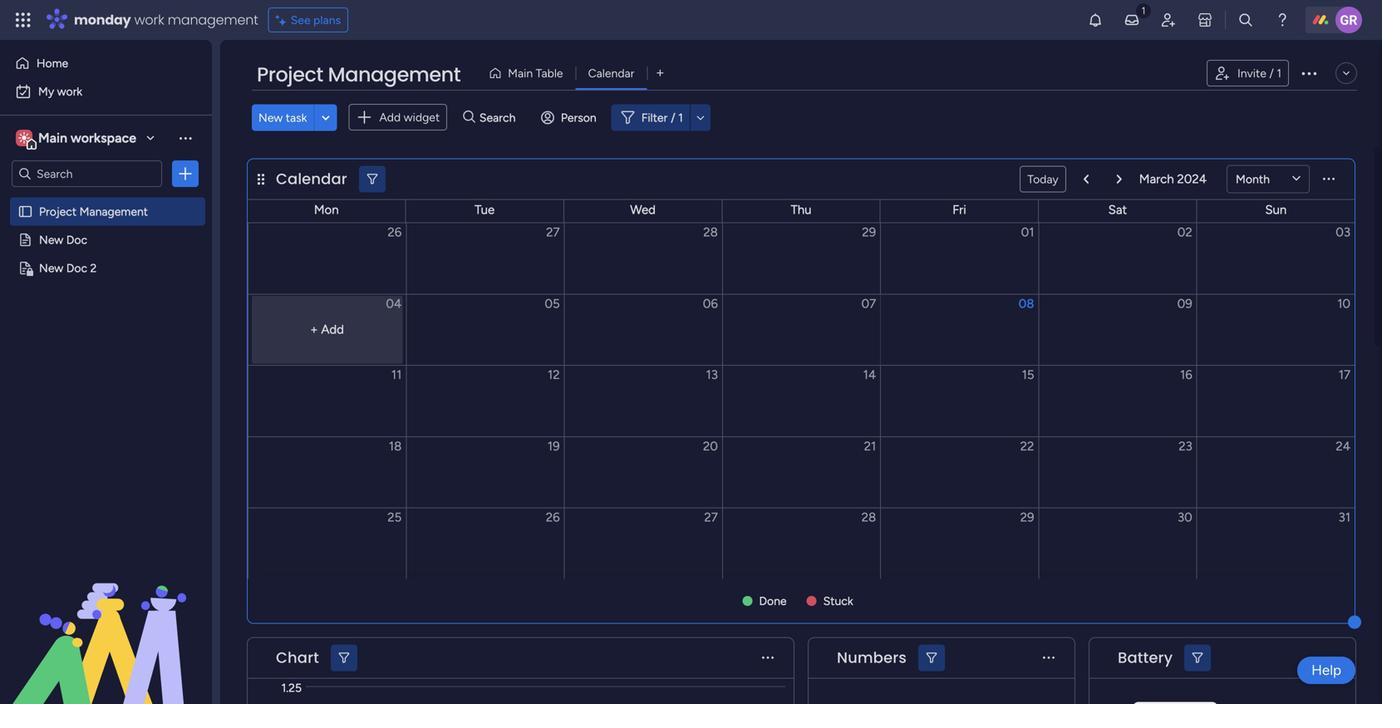 Task type: locate. For each thing, give the bounding box(es) containing it.
1 vertical spatial /
[[671, 110, 676, 125]]

doc left the 2
[[66, 261, 87, 275]]

/ right the filter
[[671, 110, 676, 125]]

0 vertical spatial management
[[328, 61, 461, 89]]

1 horizontal spatial /
[[1270, 66, 1274, 80]]

1 image
[[1137, 1, 1152, 20]]

work
[[134, 10, 164, 29], [57, 84, 82, 99]]

workspace
[[71, 130, 136, 146]]

calendar inside field
[[276, 168, 347, 190]]

0 vertical spatial /
[[1270, 66, 1274, 80]]

0 vertical spatial calendar
[[588, 66, 635, 80]]

widget
[[404, 110, 440, 124]]

1 vertical spatial work
[[57, 84, 82, 99]]

Chart field
[[272, 647, 323, 669]]

0 horizontal spatial project management
[[39, 205, 148, 219]]

management inside field
[[328, 61, 461, 89]]

main down my
[[38, 130, 67, 146]]

see plans button
[[268, 7, 349, 32]]

new inside new task button
[[259, 110, 283, 125]]

doc up 'new doc 2'
[[66, 233, 87, 247]]

project up task
[[257, 61, 323, 89]]

work right my
[[57, 84, 82, 99]]

1 vertical spatial 1
[[679, 110, 683, 125]]

2 workspace image from the left
[[18, 129, 30, 147]]

new
[[259, 110, 283, 125], [39, 233, 63, 247], [39, 261, 63, 275]]

calendar up mon on the top of the page
[[276, 168, 347, 190]]

main for main table
[[508, 66, 533, 80]]

workspace options image
[[177, 130, 194, 146]]

1 right invite
[[1277, 66, 1282, 80]]

1 horizontal spatial project management
[[257, 61, 461, 89]]

public board image
[[17, 204, 33, 220]]

0 horizontal spatial work
[[57, 84, 82, 99]]

add view image
[[657, 67, 664, 79]]

0 horizontal spatial project
[[39, 205, 77, 219]]

calendar
[[588, 66, 635, 80], [276, 168, 347, 190]]

options image
[[1300, 63, 1320, 83]]

main for main workspace
[[38, 130, 67, 146]]

1 vertical spatial new
[[39, 233, 63, 247]]

help
[[1312, 662, 1342, 679]]

2 vertical spatial new
[[39, 261, 63, 275]]

person
[[561, 110, 597, 125]]

work for my
[[57, 84, 82, 99]]

notifications image
[[1088, 12, 1104, 28]]

/ inside button
[[1270, 66, 1274, 80]]

management
[[328, 61, 461, 89], [79, 205, 148, 219]]

Search in workspace field
[[35, 164, 139, 183]]

new right private board image
[[39, 261, 63, 275]]

work inside option
[[57, 84, 82, 99]]

1 workspace image from the left
[[16, 129, 32, 147]]

option
[[0, 197, 212, 200]]

2024
[[1178, 171, 1207, 186]]

done
[[759, 594, 787, 608]]

1 for filter / 1
[[679, 110, 683, 125]]

1
[[1277, 66, 1282, 80], [679, 110, 683, 125]]

update feed image
[[1124, 12, 1141, 28]]

1 horizontal spatial management
[[328, 61, 461, 89]]

management inside list box
[[79, 205, 148, 219]]

0 vertical spatial new
[[259, 110, 283, 125]]

1 doc from the top
[[66, 233, 87, 247]]

Numbers field
[[833, 647, 911, 669]]

plans
[[313, 13, 341, 27]]

public board image
[[17, 232, 33, 248]]

project inside field
[[257, 61, 323, 89]]

my
[[38, 84, 54, 99]]

Calendar field
[[272, 168, 352, 190]]

private board image
[[17, 260, 33, 276]]

/ right invite
[[1270, 66, 1274, 80]]

list box
[[0, 194, 212, 507]]

workspace image
[[16, 129, 32, 147], [18, 129, 30, 147]]

0 vertical spatial work
[[134, 10, 164, 29]]

project management
[[257, 61, 461, 89], [39, 205, 148, 219]]

1 horizontal spatial more dots image
[[1044, 652, 1055, 664]]

main
[[508, 66, 533, 80], [38, 130, 67, 146]]

options image
[[177, 165, 194, 182]]

list box containing project management
[[0, 194, 212, 507]]

lottie animation element
[[0, 536, 212, 704]]

dapulse drag handle 3 image
[[258, 173, 264, 185]]

1 left the arrow down image
[[679, 110, 683, 125]]

project management down the search in workspace "field" at the left top
[[39, 205, 148, 219]]

task
[[286, 110, 307, 125]]

list arrow image right today
[[1084, 174, 1089, 184]]

2 doc from the top
[[66, 261, 87, 275]]

v2 search image
[[463, 108, 476, 127]]

0 horizontal spatial 1
[[679, 110, 683, 125]]

1 vertical spatial project management
[[39, 205, 148, 219]]

new for new doc
[[39, 233, 63, 247]]

1 horizontal spatial work
[[134, 10, 164, 29]]

1 horizontal spatial project
[[257, 61, 323, 89]]

list arrow image up sat
[[1117, 174, 1122, 184]]

0 vertical spatial project
[[257, 61, 323, 89]]

0 vertical spatial project management
[[257, 61, 461, 89]]

main inside workspace selection element
[[38, 130, 67, 146]]

calendar left 'add view' icon
[[588, 66, 635, 80]]

new right public board icon
[[39, 233, 63, 247]]

1 vertical spatial main
[[38, 130, 67, 146]]

new doc
[[39, 233, 87, 247]]

filter
[[642, 110, 668, 125]]

management down the search in workspace "field" at the left top
[[79, 205, 148, 219]]

my work link
[[10, 78, 202, 105]]

0 horizontal spatial more dots image
[[763, 652, 774, 664]]

1 horizontal spatial list arrow image
[[1117, 174, 1122, 184]]

sat
[[1109, 202, 1128, 217]]

project up new doc on the left top of the page
[[39, 205, 77, 219]]

0 horizontal spatial /
[[671, 110, 676, 125]]

0 vertical spatial main
[[508, 66, 533, 80]]

work right the monday
[[134, 10, 164, 29]]

march
[[1140, 171, 1175, 186]]

management up add widget popup button
[[328, 61, 461, 89]]

main left table
[[508, 66, 533, 80]]

/
[[1270, 66, 1274, 80], [671, 110, 676, 125]]

0 horizontal spatial calendar
[[276, 168, 347, 190]]

project
[[257, 61, 323, 89], [39, 205, 77, 219]]

monday work management
[[74, 10, 258, 29]]

Search field
[[476, 106, 525, 129]]

fri
[[953, 202, 967, 217]]

monday marketplace image
[[1197, 12, 1214, 28]]

1 vertical spatial calendar
[[276, 168, 347, 190]]

1 vertical spatial management
[[79, 205, 148, 219]]

add widget
[[380, 110, 440, 124]]

numbers
[[837, 647, 907, 669]]

1 horizontal spatial main
[[508, 66, 533, 80]]

/ for filter
[[671, 110, 676, 125]]

help image
[[1275, 12, 1291, 28]]

0 horizontal spatial management
[[79, 205, 148, 219]]

monday
[[74, 10, 131, 29]]

doc
[[66, 233, 87, 247], [66, 261, 87, 275]]

more dots image for numbers
[[1044, 652, 1055, 664]]

list arrow image
[[1084, 174, 1089, 184], [1117, 174, 1122, 184]]

main inside button
[[508, 66, 533, 80]]

new left task
[[259, 110, 283, 125]]

project management up 'add'
[[257, 61, 461, 89]]

0 vertical spatial doc
[[66, 233, 87, 247]]

1 list arrow image from the left
[[1084, 174, 1089, 184]]

1 inside button
[[1277, 66, 1282, 80]]

1 horizontal spatial calendar
[[588, 66, 635, 80]]

1 horizontal spatial 1
[[1277, 66, 1282, 80]]

0 horizontal spatial list arrow image
[[1084, 174, 1089, 184]]

workspace selection element
[[16, 128, 139, 150]]

0 vertical spatial 1
[[1277, 66, 1282, 80]]

0 horizontal spatial main
[[38, 130, 67, 146]]

1 vertical spatial doc
[[66, 261, 87, 275]]

more dots image
[[1324, 173, 1335, 185], [763, 652, 774, 664], [1044, 652, 1055, 664]]

calendar inside button
[[588, 66, 635, 80]]

more dots image
[[1325, 652, 1336, 664]]



Task type: describe. For each thing, give the bounding box(es) containing it.
search everything image
[[1238, 12, 1255, 28]]

greg robinson image
[[1336, 7, 1363, 33]]

work for monday
[[134, 10, 164, 29]]

doc for new doc
[[66, 233, 87, 247]]

help button
[[1298, 657, 1356, 684]]

calendar for calendar field
[[276, 168, 347, 190]]

tue
[[475, 202, 495, 217]]

new task button
[[252, 104, 314, 131]]

battery
[[1118, 647, 1173, 669]]

arrow down image
[[691, 107, 711, 127]]

invite members image
[[1161, 12, 1177, 28]]

management
[[168, 10, 258, 29]]

thu
[[791, 202, 812, 217]]

table
[[536, 66, 563, 80]]

new for new doc 2
[[39, 261, 63, 275]]

calendar for the calendar button
[[588, 66, 635, 80]]

today button
[[1020, 166, 1067, 192]]

project management inside field
[[257, 61, 461, 89]]

select product image
[[15, 12, 32, 28]]

Project Management field
[[253, 61, 465, 89]]

add
[[380, 110, 401, 124]]

month
[[1236, 172, 1270, 186]]

/ for invite
[[1270, 66, 1274, 80]]

lottie animation image
[[0, 536, 212, 704]]

new task
[[259, 110, 307, 125]]

home link
[[10, 50, 202, 76]]

main workspace
[[38, 130, 136, 146]]

mon
[[314, 202, 339, 217]]

calendar button
[[576, 60, 647, 86]]

stuck
[[824, 594, 854, 608]]

filter / 1
[[642, 110, 683, 125]]

expand board header image
[[1340, 67, 1354, 80]]

Battery field
[[1114, 647, 1178, 669]]

march 2024
[[1140, 171, 1207, 186]]

add widget button
[[349, 104, 448, 131]]

more dots image for chart
[[763, 652, 774, 664]]

new doc 2
[[39, 261, 97, 275]]

my work option
[[10, 78, 202, 105]]

main workspace button
[[12, 124, 162, 152]]

2 horizontal spatial more dots image
[[1324, 173, 1335, 185]]

invite / 1
[[1238, 66, 1282, 80]]

today
[[1028, 172, 1059, 186]]

see plans
[[291, 13, 341, 27]]

doc for new doc 2
[[66, 261, 87, 275]]

new for new task
[[259, 110, 283, 125]]

home option
[[10, 50, 202, 76]]

1 for invite / 1
[[1277, 66, 1282, 80]]

invite / 1 button
[[1207, 60, 1290, 86]]

main table
[[508, 66, 563, 80]]

wed
[[630, 202, 656, 217]]

see
[[291, 13, 311, 27]]

sun
[[1266, 202, 1287, 217]]

invite
[[1238, 66, 1267, 80]]

2
[[90, 261, 97, 275]]

chart
[[276, 647, 319, 669]]

person button
[[535, 104, 607, 131]]

2 list arrow image from the left
[[1117, 174, 1122, 184]]

main table button
[[482, 60, 576, 86]]

project management inside list box
[[39, 205, 148, 219]]

1 vertical spatial project
[[39, 205, 77, 219]]

home
[[37, 56, 68, 70]]

angle down image
[[322, 111, 330, 124]]

my work
[[38, 84, 82, 99]]



Task type: vqa. For each thing, say whether or not it's contained in the screenshot.
"Star" any board so that you can easily access it later
no



